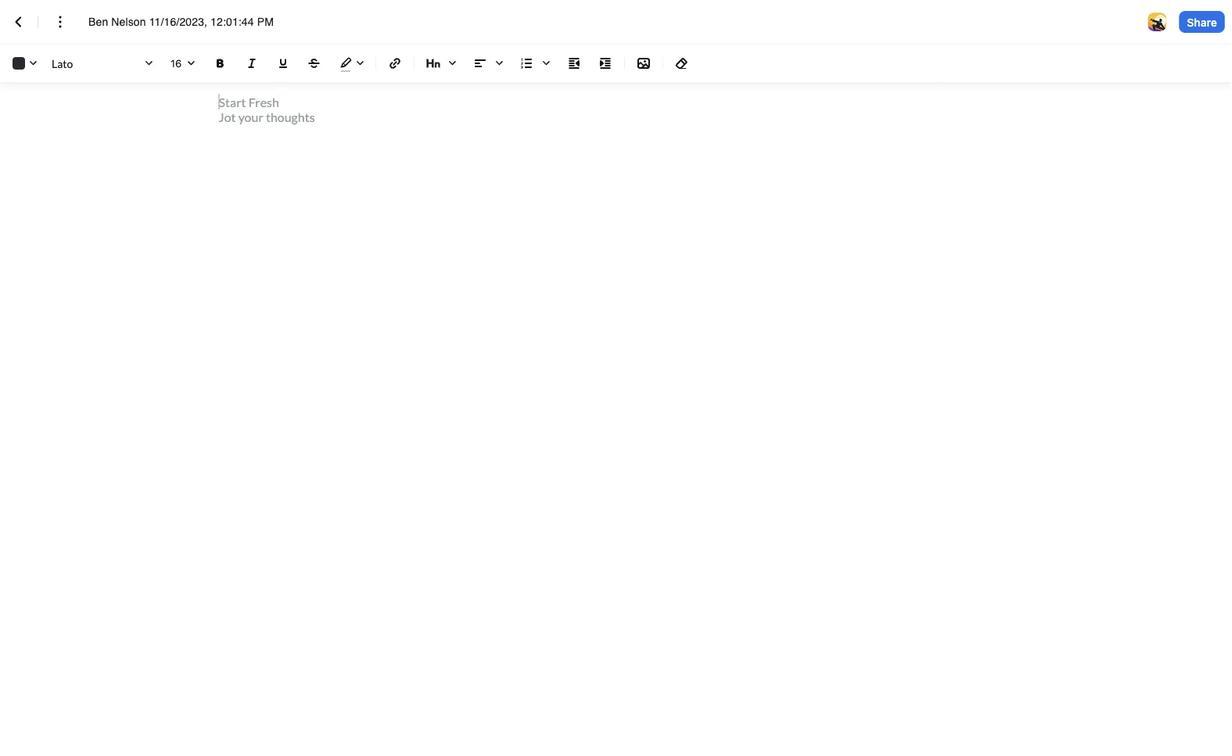 Task type: locate. For each thing, give the bounding box(es) containing it.
insert image image
[[635, 54, 654, 73]]

share
[[1188, 15, 1218, 28]]

underline image
[[274, 54, 293, 73]]

None text field
[[171, 53, 197, 73]]

strikethrough image
[[305, 54, 324, 73]]

lato button
[[49, 52, 158, 74]]

more image
[[51, 13, 70, 31]]

all notes image
[[9, 13, 28, 31]]

None text field
[[88, 14, 290, 30]]



Task type: vqa. For each thing, say whether or not it's contained in the screenshot.
Insert Image on the top
yes



Task type: describe. For each thing, give the bounding box(es) containing it.
share button
[[1180, 11, 1226, 33]]

bold image
[[211, 54, 230, 73]]

lato
[[52, 57, 73, 70]]

ben nelson image
[[1149, 13, 1168, 31]]

decrease indent image
[[565, 54, 584, 73]]

open image
[[182, 54, 200, 73]]

clear style image
[[673, 54, 692, 73]]

link image
[[386, 54, 405, 73]]

increase indent image
[[596, 54, 615, 73]]

italic image
[[243, 54, 261, 73]]



